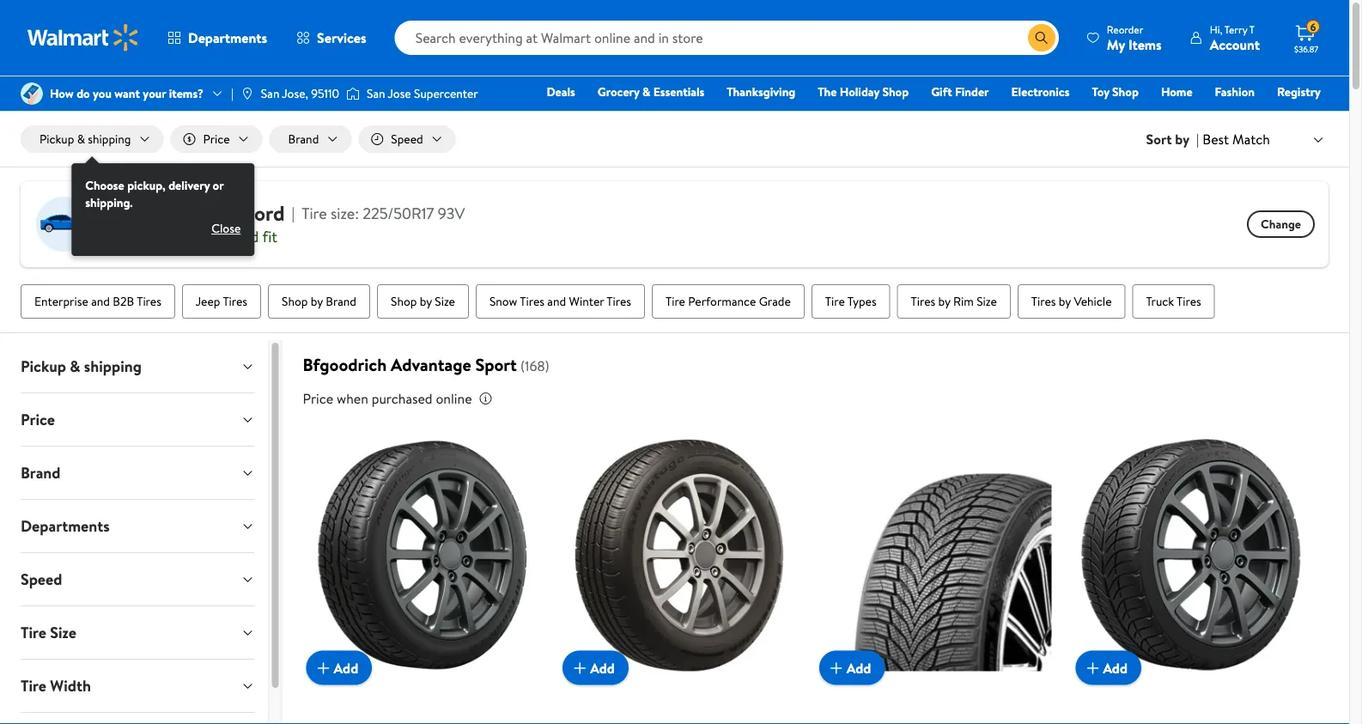 Task type: locate. For each thing, give the bounding box(es) containing it.
& right grocery
[[642, 83, 651, 100]]

home link
[[1153, 82, 1200, 101]]

shipping inside 'pickup & shipping' tab
[[84, 356, 142, 377]]

sport
[[475, 353, 517, 377]]

1 vertical spatial price
[[303, 389, 333, 408]]

3 add button from the left
[[819, 651, 885, 685]]

jeep tires link
[[182, 284, 261, 319]]

online
[[436, 389, 472, 408]]

1 horizontal spatial add to cart image
[[1082, 658, 1103, 678]]

1 horizontal spatial and
[[547, 293, 566, 310]]

tab
[[7, 713, 268, 724]]

2 vertical spatial &
[[70, 356, 80, 377]]

close button
[[198, 215, 254, 242]]

2 add to cart image from the left
[[826, 658, 847, 678]]

gift finder
[[931, 83, 989, 100]]

by left rim
[[938, 293, 951, 310]]

tires right b2b
[[137, 293, 161, 310]]

speed
[[391, 131, 423, 147], [21, 569, 62, 590]]

& inside sort and filter section element
[[77, 131, 85, 147]]

you
[[93, 85, 112, 102]]

1 horizontal spatial add to cart image
[[826, 658, 847, 678]]

departments inside dropdown button
[[21, 515, 110, 537]]

supercenter
[[414, 85, 478, 102]]

reorder
[[1107, 22, 1143, 37]]

services button
[[282, 17, 381, 58]]

price button
[[170, 125, 262, 153], [7, 393, 268, 446]]

shipping.
[[85, 194, 133, 211]]

match
[[1232, 130, 1270, 148]]

add for add to cart image related to bfgoodrich g-force comp-2 a/s+ all season 225/50zr17 94y xl passenger tire image
[[1103, 658, 1128, 677]]

items?
[[169, 85, 204, 102]]

walmart image
[[27, 24, 139, 52]]

2 add from the left
[[590, 658, 615, 677]]

2 tires from the left
[[223, 293, 247, 310]]

0 horizontal spatial and
[[91, 293, 110, 310]]

price tab
[[7, 393, 268, 446]]

add to cart image
[[313, 658, 334, 678], [826, 658, 847, 678]]

tire up tire width
[[21, 622, 46, 643]]

7 tires from the left
[[1177, 293, 1201, 310]]

0 horizontal spatial size
[[50, 622, 76, 643]]

by for vehicle
[[1059, 293, 1071, 310]]

add to cart image for bfgoodrich advantage t/a sport all-season 225/50r17 94v tire image
[[313, 658, 334, 678]]

1 horizontal spatial |
[[292, 203, 295, 224]]

brand button up departments tab
[[7, 447, 268, 499]]

1 add button from the left
[[306, 651, 372, 685]]

shop by brand
[[282, 293, 356, 310]]

0 horizontal spatial san
[[261, 85, 280, 102]]

0 vertical spatial speed button
[[358, 125, 456, 153]]

tire left width
[[21, 675, 46, 697]]

by inside "link"
[[311, 293, 323, 310]]

1 horizontal spatial brand
[[288, 131, 319, 147]]

price inside 'tab'
[[21, 409, 55, 430]]

pickup & shipping inside sort and filter section element
[[40, 131, 131, 147]]

brand tab
[[7, 447, 268, 499]]

debit
[[1218, 107, 1247, 124]]

tire performance grade
[[666, 293, 791, 310]]

& down enterprise
[[70, 356, 80, 377]]

rim
[[953, 293, 974, 310]]

shipping down you
[[88, 131, 131, 147]]

pickup & shipping tab
[[7, 340, 268, 393]]

account
[[1210, 35, 1260, 54]]

1 vertical spatial brand button
[[7, 447, 268, 499]]

price button up or
[[170, 125, 262, 153]]

0 horizontal spatial brand
[[21, 462, 61, 484]]

reorder my items
[[1107, 22, 1162, 54]]

by
[[1175, 130, 1190, 149], [311, 293, 323, 310], [420, 293, 432, 310], [938, 293, 951, 310], [1059, 293, 1071, 310]]

speed down jose
[[391, 131, 423, 147]]

2 horizontal spatial |
[[1196, 130, 1199, 149]]

and inside enterprise and b2b tires link
[[91, 293, 110, 310]]

tires by rim size link
[[897, 284, 1011, 319]]

 image
[[346, 85, 360, 102], [240, 87, 254, 100]]

enterprise and b2b tires
[[34, 293, 161, 310]]

 image
[[21, 82, 43, 105]]

brand button down san jose, 95110
[[269, 125, 352, 153]]

2 and from the left
[[547, 293, 566, 310]]

shop
[[882, 83, 909, 100], [1112, 83, 1139, 100], [282, 293, 308, 310], [391, 293, 417, 310]]

| right accord at the left of the page
[[292, 203, 295, 224]]

0 vertical spatial pickup
[[40, 131, 74, 147]]

0 horizontal spatial brand button
[[7, 447, 268, 499]]

speed up "tire size"
[[21, 569, 62, 590]]

car,truck,van image
[[34, 195, 93, 253]]

1 vertical spatial &
[[77, 131, 85, 147]]

1 and from the left
[[91, 293, 110, 310]]

0 horizontal spatial add to cart image
[[313, 658, 334, 678]]

fashion
[[1215, 83, 1255, 100]]

width
[[50, 675, 91, 697]]

add
[[334, 658, 358, 677], [590, 658, 615, 677], [847, 658, 871, 677], [1103, 658, 1128, 677]]

or
[[213, 177, 224, 194]]

| left best
[[1196, 130, 1199, 149]]

1 tires from the left
[[137, 293, 161, 310]]

clear search field text image
[[1007, 31, 1021, 45]]

vehicle
[[1074, 293, 1112, 310]]

pickup down enterprise
[[21, 356, 66, 377]]

0 horizontal spatial |
[[231, 85, 233, 102]]

tires right truck
[[1177, 293, 1201, 310]]

tires by vehicle
[[1031, 293, 1112, 310]]

snow tires and winter tires
[[489, 293, 631, 310]]

add to cart image
[[570, 658, 590, 678], [1082, 658, 1103, 678]]

walmart+
[[1270, 107, 1321, 124]]

pickup & shipping down do
[[40, 131, 131, 147]]

pickup & shipping button down do
[[21, 125, 164, 153]]

 image right 95110
[[346, 85, 360, 102]]

gift
[[931, 83, 952, 100]]

2 san from the left
[[367, 85, 385, 102]]

pickup & shipping inside tab
[[21, 356, 142, 377]]

pickup & shipping
[[40, 131, 131, 147], [21, 356, 142, 377]]

add button for set of 4 bfgoodrich advantage control 225/50r17 94v tires fits: 2012-15 chevrolet cruze lt, 2012-18 ford focus electric image
[[563, 651, 628, 685]]

tire
[[302, 203, 327, 224], [666, 293, 685, 310], [825, 293, 845, 310], [21, 622, 46, 643], [21, 675, 46, 697]]

by up bfgoodrich advantage sport (168)
[[420, 293, 432, 310]]

6 tires from the left
[[1031, 293, 1056, 310]]

6
[[1311, 19, 1316, 34]]

toy shop
[[1092, 83, 1139, 100]]

shop inside "link"
[[282, 293, 308, 310]]

san left jose,
[[261, 85, 280, 102]]

registry
[[1277, 83, 1321, 100]]

1 vertical spatial pickup & shipping
[[21, 356, 142, 377]]

tire width tab
[[7, 660, 268, 712]]

shop up bfgoodrich advantage sport (168)
[[391, 293, 417, 310]]

2 add to cart image from the left
[[1082, 658, 1103, 678]]

1 add from the left
[[334, 658, 358, 677]]

brand inside sort and filter section element
[[288, 131, 319, 147]]

shop right "toy"
[[1112, 83, 1139, 100]]

walmart+ link
[[1262, 106, 1329, 125]]

tire left size:
[[302, 203, 327, 224]]

& down do
[[77, 131, 85, 147]]

brand inside tab
[[21, 462, 61, 484]]

tire for tire performance grade
[[666, 293, 685, 310]]

2 horizontal spatial brand
[[326, 293, 356, 310]]

my
[[1107, 35, 1125, 54]]

2 vertical spatial brand
[[21, 462, 61, 484]]

by right sort
[[1175, 130, 1190, 149]]

pickup & shipping button up price 'tab'
[[7, 340, 268, 393]]

when
[[337, 389, 368, 408]]

0 horizontal spatial price
[[21, 409, 55, 430]]

tire left "types"
[[825, 293, 845, 310]]

tires left the vehicle on the right top
[[1031, 293, 1056, 310]]

1 vertical spatial pickup
[[21, 356, 66, 377]]

0 vertical spatial brand button
[[269, 125, 352, 153]]

best match
[[1203, 130, 1270, 148]]

departments
[[188, 28, 267, 47], [21, 515, 110, 537]]

1 horizontal spatial brand button
[[269, 125, 352, 153]]

| inside 2011 honda accord | tire size: 225/50r17 93v these tires are a good fit
[[292, 203, 295, 224]]

by for |
[[1175, 130, 1190, 149]]

shop right jeep tires
[[282, 293, 308, 310]]

pickup inside tab
[[21, 356, 66, 377]]

0 vertical spatial pickup & shipping button
[[21, 125, 164, 153]]

bfgoodrich
[[303, 353, 387, 377]]

pickup & shipping button
[[21, 125, 164, 153], [7, 340, 268, 393]]

| right 'items?'
[[231, 85, 233, 102]]

shop by brand link
[[268, 284, 370, 319]]

speed inside sort and filter section element
[[391, 131, 423, 147]]

1 add to cart image from the left
[[313, 658, 334, 678]]

one
[[1189, 107, 1215, 124]]

0 horizontal spatial add to cart image
[[570, 658, 590, 678]]

tires right winter
[[607, 293, 631, 310]]

1 vertical spatial |
[[1196, 130, 1199, 149]]

& for pickup & shipping 'dropdown button' to the bottom
[[70, 356, 80, 377]]

speed button down jose
[[358, 125, 456, 153]]

0 vertical spatial speed
[[391, 131, 423, 147]]

grocery & essentials
[[598, 83, 705, 100]]

the
[[818, 83, 837, 100]]

tires right jeep
[[223, 293, 247, 310]]

2011
[[113, 199, 151, 228]]

 image left jose,
[[240, 87, 254, 100]]

add button for bfgoodrich g-force comp-2 a/s+ all season 225/50zr17 94y xl passenger tire image
[[1076, 651, 1141, 685]]

1 horizontal spatial  image
[[346, 85, 360, 102]]

pickup & shipping down enterprise and b2b tires link
[[21, 356, 142, 377]]

2011 honda accord | tire size: 225/50r17 93v these tires are a good fit
[[113, 199, 465, 247]]

size up width
[[50, 622, 76, 643]]

shipping up price 'tab'
[[84, 356, 142, 377]]

pickup & shipping button inside sort and filter section element
[[21, 125, 164, 153]]

1 vertical spatial speed button
[[7, 553, 268, 606]]

1 san from the left
[[261, 85, 280, 102]]

1 horizontal spatial price
[[203, 131, 230, 147]]

 image for san jose, 95110
[[240, 87, 254, 100]]

1 vertical spatial speed
[[21, 569, 62, 590]]

95110
[[311, 85, 339, 102]]

0 vertical spatial departments
[[188, 28, 267, 47]]

shop by size
[[391, 293, 455, 310]]

and left winter
[[547, 293, 566, 310]]

size right rim
[[977, 293, 997, 310]]

1 horizontal spatial departments
[[188, 28, 267, 47]]

Walmart Site-Wide search field
[[395, 21, 1059, 55]]

brand button
[[269, 125, 352, 153], [7, 447, 268, 499]]

tire left 'performance'
[[666, 293, 685, 310]]

2 add button from the left
[[563, 651, 628, 685]]

0 vertical spatial price
[[203, 131, 230, 147]]

winter
[[569, 293, 604, 310]]

5 tires from the left
[[911, 293, 935, 310]]

4 add button from the left
[[1076, 651, 1141, 685]]

how
[[50, 85, 74, 102]]

0 horizontal spatial departments
[[21, 515, 110, 537]]

1 horizontal spatial san
[[367, 85, 385, 102]]

registry one debit
[[1189, 83, 1321, 124]]

price inside sort and filter section element
[[203, 131, 230, 147]]

san
[[261, 85, 280, 102], [367, 85, 385, 102]]

0 vertical spatial brand
[[288, 131, 319, 147]]

3 add from the left
[[847, 658, 871, 677]]

1 vertical spatial pickup & shipping button
[[7, 340, 268, 393]]

tires left rim
[[911, 293, 935, 310]]

1 add to cart image from the left
[[570, 658, 590, 678]]

1 vertical spatial departments
[[21, 515, 110, 537]]

electronics link
[[1004, 82, 1077, 101]]

san left jose
[[367, 85, 385, 102]]

size left the snow
[[435, 293, 455, 310]]

|
[[231, 85, 233, 102], [1196, 130, 1199, 149], [292, 203, 295, 224]]

0 horizontal spatial  image
[[240, 87, 254, 100]]

enterprise and b2b tires link
[[21, 284, 175, 319]]

1 horizontal spatial size
[[435, 293, 455, 310]]

add button for bfgoodrich advantage t/a sport all-season 225/50r17 94v tire image
[[306, 651, 372, 685]]

price button down 'pickup & shipping' tab
[[7, 393, 268, 446]]

1 horizontal spatial speed
[[391, 131, 423, 147]]

tires inside jeep tires link
[[223, 293, 247, 310]]

2 vertical spatial price
[[21, 409, 55, 430]]

pickup down the how on the top left of page
[[40, 131, 74, 147]]

by for brand
[[311, 293, 323, 310]]

add for bfgoodrich advantage t/a sport all-season 225/50r17 94v tire image add to cart icon
[[334, 658, 358, 677]]

best match button
[[1199, 128, 1329, 151]]

speed button down departments tab
[[7, 553, 268, 606]]

and left b2b
[[91, 293, 110, 310]]

& inside tab
[[70, 356, 80, 377]]

your
[[143, 85, 166, 102]]

jose,
[[282, 85, 308, 102]]

by inside sort and filter section element
[[1175, 130, 1190, 149]]

price
[[203, 131, 230, 147], [303, 389, 333, 408], [21, 409, 55, 430]]

0 vertical spatial shipping
[[88, 131, 131, 147]]

4 add from the left
[[1103, 658, 1128, 677]]

1 horizontal spatial speed button
[[358, 125, 456, 153]]

2 horizontal spatial price
[[303, 389, 333, 408]]

1 vertical spatial shipping
[[84, 356, 142, 377]]

1 vertical spatial brand
[[326, 293, 356, 310]]

tires right the snow
[[520, 293, 545, 310]]

by left the vehicle on the right top
[[1059, 293, 1071, 310]]

by up bfgoodrich
[[311, 293, 323, 310]]

tire types
[[825, 293, 877, 310]]

pickup,
[[127, 177, 166, 194]]

225/50r17
[[363, 203, 434, 224]]

speed button
[[358, 125, 456, 153], [7, 553, 268, 606]]

pickup
[[40, 131, 74, 147], [21, 356, 66, 377]]

0 horizontal spatial speed
[[21, 569, 62, 590]]

add to cart image for "225/50r17 nex wingrd spt2 98v" image
[[826, 658, 847, 678]]

0 vertical spatial pickup & shipping
[[40, 131, 131, 147]]

2 vertical spatial |
[[292, 203, 295, 224]]

departments tab
[[7, 500, 268, 552]]



Task type: describe. For each thing, give the bounding box(es) containing it.
and inside snow tires and winter tires link
[[547, 293, 566, 310]]

tires by rim size
[[911, 293, 997, 310]]

one debit link
[[1182, 106, 1255, 125]]

add button for "225/50r17 nex wingrd spt2 98v" image
[[819, 651, 885, 685]]

0 vertical spatial &
[[642, 83, 651, 100]]

are
[[189, 226, 210, 247]]

electronics
[[1011, 83, 1070, 100]]

price when purchased online
[[303, 389, 472, 408]]

truck tires
[[1146, 293, 1201, 310]]

these
[[113, 226, 152, 247]]

toy shop link
[[1084, 82, 1146, 101]]

tires inside tires by vehicle link
[[1031, 293, 1056, 310]]

225/50r17 nex wingrd spt2 98v image
[[819, 439, 1052, 671]]

4 tires from the left
[[607, 293, 631, 310]]

holiday
[[840, 83, 880, 100]]

t
[[1250, 22, 1255, 37]]

terry
[[1225, 22, 1247, 37]]

add to cart image for bfgoodrich g-force comp-2 a/s+ all season 225/50zr17 94y xl passenger tire image
[[1082, 658, 1103, 678]]

truck tires link
[[1132, 284, 1215, 319]]

tire size
[[21, 622, 76, 643]]

set of 4 bfgoodrich advantage control 225/50r17 94v tires fits: 2012-15 chevrolet cruze lt, 2012-18 ford focus electric image
[[563, 439, 795, 671]]

sort and filter section element
[[0, 112, 1349, 256]]

tire size tab
[[7, 606, 268, 659]]

pickup & shipping for pickup & shipping 'dropdown button' in the sort and filter section element
[[40, 131, 131, 147]]

toy
[[1092, 83, 1109, 100]]

tire width button
[[7, 660, 268, 712]]

tire performance grade link
[[652, 284, 805, 319]]

snow
[[489, 293, 517, 310]]

tire inside 2011 honda accord | tire size: 225/50r17 93v these tires are a good fit
[[302, 203, 327, 224]]

tire types link
[[811, 284, 890, 319]]

departments inside popup button
[[188, 28, 267, 47]]

registry link
[[1269, 82, 1329, 101]]

shipping inside sort and filter section element
[[88, 131, 131, 147]]

advantage
[[391, 353, 471, 377]]

tire for tire types
[[825, 293, 845, 310]]

hi, terry t account
[[1210, 22, 1260, 54]]

legal information image
[[479, 392, 493, 405]]

tire for tire size
[[21, 622, 46, 643]]

the holiday shop link
[[810, 82, 917, 101]]

departments button
[[153, 17, 282, 58]]

performance
[[688, 293, 756, 310]]

jeep tires
[[196, 293, 247, 310]]

grocery & essentials link
[[590, 82, 712, 101]]

sort by |
[[1146, 130, 1199, 149]]

speed inside tab
[[21, 569, 62, 590]]

b2b
[[113, 293, 134, 310]]

3 tires from the left
[[520, 293, 545, 310]]

& for pickup & shipping 'dropdown button' in the sort and filter section element
[[77, 131, 85, 147]]

fashion link
[[1207, 82, 1263, 101]]

0 vertical spatial price button
[[170, 125, 262, 153]]

honda
[[156, 199, 216, 228]]

enterprise
[[34, 293, 88, 310]]

delivery
[[169, 177, 210, 194]]

search icon image
[[1035, 31, 1049, 45]]

speed tab
[[7, 553, 268, 606]]

thanksgiving link
[[719, 82, 803, 101]]

93v
[[438, 203, 465, 224]]

choose pickup, delivery or shipping.
[[85, 177, 224, 211]]

size inside dropdown button
[[50, 622, 76, 643]]

grocery
[[598, 83, 640, 100]]

speed button inside sort and filter section element
[[358, 125, 456, 153]]

0 horizontal spatial speed button
[[7, 553, 268, 606]]

pickup & shipping for pickup & shipping 'dropdown button' to the bottom
[[21, 356, 142, 377]]

tires
[[156, 226, 185, 247]]

add to cart image for set of 4 bfgoodrich advantage control 225/50r17 94v tires fits: 2012-15 chevrolet cruze lt, 2012-18 ford focus electric image
[[570, 658, 590, 678]]

shop right holiday
[[882, 83, 909, 100]]

bfgoodrich advantage t/a sport all-season 225/50r17 94v tire image
[[306, 439, 539, 671]]

tire width
[[21, 675, 91, 697]]

items
[[1128, 35, 1162, 54]]

by for size
[[420, 293, 432, 310]]

pickup inside sort and filter section element
[[40, 131, 74, 147]]

home
[[1161, 83, 1193, 100]]

finder
[[955, 83, 989, 100]]

tire size button
[[7, 606, 268, 659]]

choose
[[85, 177, 124, 194]]

1 vertical spatial price button
[[7, 393, 268, 446]]

san jose supercenter
[[367, 85, 478, 102]]

best
[[1203, 130, 1229, 148]]

gift finder link
[[923, 82, 997, 101]]

essentials
[[653, 83, 705, 100]]

jeep
[[196, 293, 220, 310]]

want
[[114, 85, 140, 102]]

deals
[[547, 83, 575, 100]]

hi,
[[1210, 22, 1222, 37]]

(168)
[[520, 357, 549, 375]]

2 horizontal spatial size
[[977, 293, 997, 310]]

$36.87
[[1294, 43, 1319, 55]]

jose
[[388, 85, 411, 102]]

san for san jose, 95110
[[261, 85, 280, 102]]

sort
[[1146, 130, 1172, 149]]

0 vertical spatial |
[[231, 85, 233, 102]]

add for add to cart image related to set of 4 bfgoodrich advantage control 225/50r17 94v tires fits: 2012-15 chevrolet cruze lt, 2012-18 ford focus electric image
[[590, 658, 615, 677]]

a
[[214, 226, 221, 247]]

how do you want your items?
[[50, 85, 204, 102]]

tire for tire width
[[21, 675, 46, 697]]

accord
[[221, 199, 285, 228]]

add for add to cart icon corresponding to "225/50r17 nex wingrd spt2 98v" image
[[847, 658, 871, 677]]

grade
[[759, 293, 791, 310]]

brand inside "link"
[[326, 293, 356, 310]]

by for rim
[[938, 293, 951, 310]]

change
[[1261, 216, 1301, 232]]

purchased
[[372, 389, 432, 408]]

the holiday shop
[[818, 83, 909, 100]]

thanksgiving
[[727, 83, 796, 100]]

types
[[847, 293, 877, 310]]

 image for san jose supercenter
[[346, 85, 360, 102]]

fit
[[262, 226, 277, 247]]

Search search field
[[395, 21, 1059, 55]]

tires inside tires by rim size link
[[911, 293, 935, 310]]

bfgoodrich g-force comp-2 a/s+ all season 225/50zr17 94y xl passenger tire image
[[1076, 439, 1308, 671]]

do
[[77, 85, 90, 102]]

| inside sort and filter section element
[[1196, 130, 1199, 149]]

tires inside truck tires link
[[1177, 293, 1201, 310]]

close
[[211, 220, 241, 237]]

san jose, 95110
[[261, 85, 339, 102]]

san for san jose supercenter
[[367, 85, 385, 102]]

tires inside enterprise and b2b tires link
[[137, 293, 161, 310]]



Task type: vqa. For each thing, say whether or not it's contained in the screenshot.
first Tires
yes



